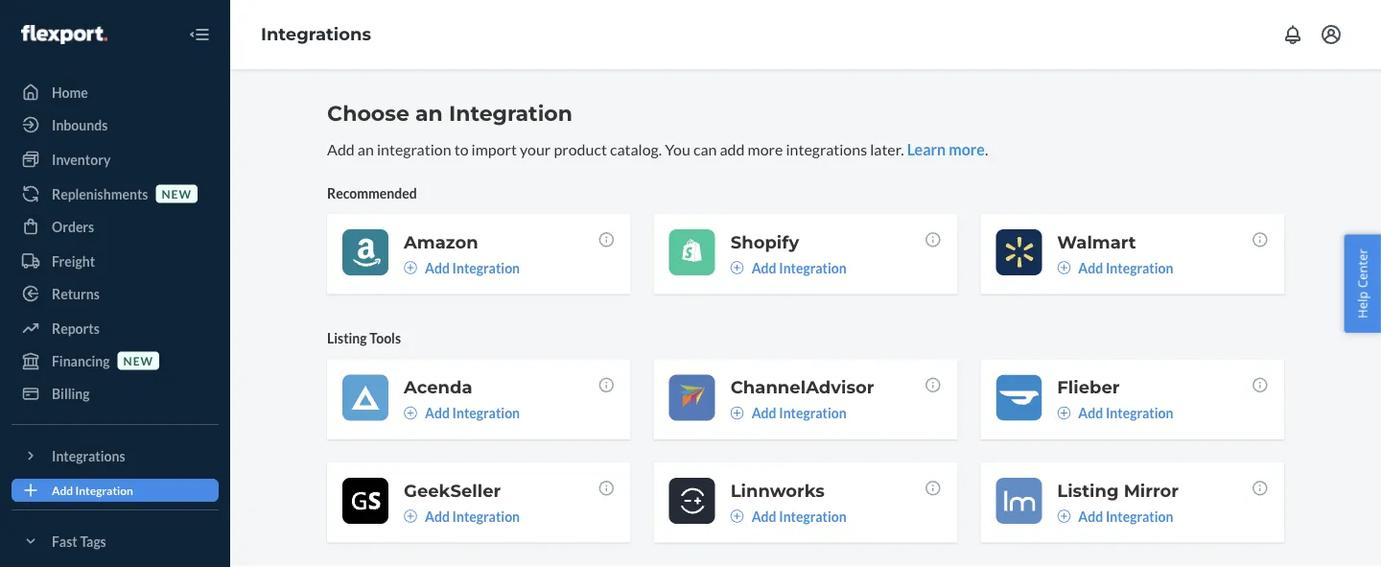 Task type: locate. For each thing, give the bounding box(es) containing it.
integration
[[377, 140, 452, 158]]

add integration down the channeladvisor
[[752, 405, 847, 421]]

plus circle image for shopify
[[731, 261, 744, 274]]

integration down linnworks
[[779, 508, 847, 524]]

.
[[985, 140, 989, 158]]

plus circle image down the channeladvisor
[[731, 406, 744, 420]]

inventory
[[52, 151, 111, 167]]

add integration down walmart
[[1079, 259, 1174, 276]]

add integration link for flieber
[[1058, 403, 1174, 422]]

your
[[520, 140, 551, 158]]

more right the add
[[748, 140, 783, 158]]

add integration down flieber
[[1079, 405, 1174, 421]]

add integration down shopify
[[752, 259, 847, 276]]

plus circle image down "listing mirror"
[[1058, 509, 1071, 523]]

plus circle image down geekseller on the bottom left of the page
[[404, 509, 417, 523]]

plus circle image for amazon
[[404, 261, 417, 274]]

1 vertical spatial new
[[123, 353, 154, 367]]

add down geekseller on the bottom left of the page
[[425, 508, 450, 524]]

add integration down amazon
[[425, 259, 520, 276]]

plus circle image for linnworks
[[731, 509, 744, 523]]

integration for amazon
[[452, 259, 520, 276]]

0 horizontal spatial new
[[123, 353, 154, 367]]

listing left tools
[[327, 330, 367, 346]]

plus circle image for walmart
[[1058, 261, 1071, 274]]

plus circle image
[[404, 261, 417, 274], [1058, 261, 1071, 274], [404, 509, 417, 523], [731, 509, 744, 523]]

choose an integration
[[327, 100, 573, 126]]

new up orders 'link'
[[162, 187, 192, 200]]

more
[[748, 140, 783, 158], [949, 140, 985, 158]]

flieber
[[1058, 376, 1120, 398]]

integration down amazon
[[452, 259, 520, 276]]

new down reports link
[[123, 353, 154, 367]]

an for choose
[[415, 100, 443, 126]]

new for replenishments
[[162, 187, 192, 200]]

listing
[[327, 330, 367, 346], [1058, 480, 1119, 501]]

add integration
[[425, 259, 520, 276], [752, 259, 847, 276], [1079, 259, 1174, 276], [425, 405, 520, 421], [752, 405, 847, 421], [1079, 405, 1174, 421], [52, 483, 133, 497], [425, 508, 520, 524], [752, 508, 847, 524], [1079, 508, 1174, 524]]

1 more from the left
[[748, 140, 783, 158]]

add
[[720, 140, 745, 158]]

add integration for walmart
[[1079, 259, 1174, 276]]

plus circle image down amazon
[[404, 261, 417, 274]]

add down linnworks
[[752, 508, 777, 524]]

plus circle image down acenda
[[404, 406, 417, 420]]

1 vertical spatial an
[[358, 140, 374, 158]]

add integration link down "listing mirror"
[[1058, 506, 1174, 526]]

catalog.
[[610, 140, 662, 158]]

add integration link for acenda
[[404, 403, 520, 422]]

add down walmart
[[1079, 259, 1104, 276]]

plus circle image down linnworks
[[731, 509, 744, 523]]

add down "listing mirror"
[[1079, 508, 1104, 524]]

add integration down geekseller on the bottom left of the page
[[425, 508, 520, 524]]

new
[[162, 187, 192, 200], [123, 353, 154, 367]]

add integration link down geekseller on the bottom left of the page
[[404, 506, 520, 526]]

reports link
[[12, 313, 219, 343]]

1 horizontal spatial listing
[[1058, 480, 1119, 501]]

add integration link down acenda
[[404, 403, 520, 422]]

plus circle image for acenda
[[404, 406, 417, 420]]

0 vertical spatial listing
[[327, 330, 367, 346]]

add down flieber
[[1079, 405, 1104, 421]]

0 vertical spatial new
[[162, 187, 192, 200]]

integration down shopify
[[779, 259, 847, 276]]

0 vertical spatial an
[[415, 100, 443, 126]]

billing
[[52, 385, 90, 402]]

an up integration in the left top of the page
[[415, 100, 443, 126]]

integration down the channeladvisor
[[779, 405, 847, 421]]

add integration for linnworks
[[752, 508, 847, 524]]

integration down geekseller on the bottom left of the page
[[452, 508, 520, 524]]

add integration down linnworks
[[752, 508, 847, 524]]

geekseller
[[404, 480, 501, 501]]

add integration link down linnworks
[[731, 506, 847, 526]]

shopify
[[731, 231, 799, 252]]

integration down walmart
[[1106, 259, 1174, 276]]

integrations down billing
[[52, 448, 125, 464]]

integration down acenda
[[452, 405, 520, 421]]

an
[[415, 100, 443, 126], [358, 140, 374, 158]]

more right learn
[[949, 140, 985, 158]]

1 horizontal spatial an
[[415, 100, 443, 126]]

add integration link for linnworks
[[731, 506, 847, 526]]

returns
[[52, 285, 100, 302]]

returns link
[[12, 278, 219, 309]]

plus circle image down flieber
[[1058, 406, 1071, 420]]

center
[[1354, 249, 1371, 288]]

add for flieber
[[1079, 405, 1104, 421]]

add for walmart
[[1079, 259, 1104, 276]]

add down amazon
[[425, 259, 450, 276]]

amazon
[[404, 231, 478, 252]]

integration down mirror
[[1106, 508, 1174, 524]]

integration
[[449, 100, 573, 126], [452, 259, 520, 276], [779, 259, 847, 276], [1106, 259, 1174, 276], [452, 405, 520, 421], [779, 405, 847, 421], [1106, 405, 1174, 421], [75, 483, 133, 497], [452, 508, 520, 524], [779, 508, 847, 524], [1106, 508, 1174, 524]]

add down acenda
[[425, 405, 450, 421]]

add integration link down shopify
[[731, 258, 847, 277]]

add integration link down walmart
[[1058, 258, 1174, 277]]

1 horizontal spatial integrations
[[261, 24, 371, 45]]

listing for listing mirror
[[1058, 480, 1119, 501]]

0 vertical spatial integrations
[[261, 24, 371, 45]]

help
[[1354, 291, 1371, 318]]

financing
[[52, 353, 110, 369]]

plus circle image
[[731, 261, 744, 274], [404, 406, 417, 420], [731, 406, 744, 420], [1058, 406, 1071, 420], [1058, 509, 1071, 523]]

0 horizontal spatial more
[[748, 140, 783, 158]]

0 horizontal spatial integrations
[[52, 448, 125, 464]]

1 horizontal spatial new
[[162, 187, 192, 200]]

linnworks
[[731, 480, 825, 501]]

1 vertical spatial integrations
[[52, 448, 125, 464]]

listing left mirror
[[1058, 480, 1119, 501]]

integration down flieber
[[1106, 405, 1174, 421]]

add integration for channeladvisor
[[752, 405, 847, 421]]

add integration down "listing mirror"
[[1079, 508, 1174, 524]]

plus circle image down shopify
[[731, 261, 744, 274]]

add integration for amazon
[[425, 259, 520, 276]]

add integration link down flieber
[[1058, 403, 1174, 422]]

open notifications image
[[1282, 23, 1305, 46]]

channeladvisor
[[731, 376, 875, 398]]

add integration link
[[404, 258, 520, 277], [731, 258, 847, 277], [1058, 258, 1174, 277], [404, 403, 520, 422], [731, 403, 847, 422], [1058, 403, 1174, 422], [12, 479, 219, 502], [404, 506, 520, 526], [731, 506, 847, 526], [1058, 506, 1174, 526]]

you
[[665, 140, 691, 158]]

add integration link down the channeladvisor
[[731, 403, 847, 422]]

plus circle image for flieber
[[1058, 406, 1071, 420]]

add integration link down amazon
[[404, 258, 520, 277]]

add integration link for geekseller
[[404, 506, 520, 526]]

add integration for acenda
[[425, 405, 520, 421]]

plus circle image down walmart
[[1058, 261, 1071, 274]]

1 vertical spatial listing
[[1058, 480, 1119, 501]]

integrations
[[261, 24, 371, 45], [52, 448, 125, 464]]

reports
[[52, 320, 100, 336]]

add down the channeladvisor
[[752, 405, 777, 421]]

1 horizontal spatial more
[[949, 140, 985, 158]]

flexport logo image
[[21, 25, 107, 44]]

0 horizontal spatial listing
[[327, 330, 367, 346]]

add for geekseller
[[425, 508, 450, 524]]

add integration for listing mirror
[[1079, 508, 1174, 524]]

an down choose
[[358, 140, 374, 158]]

add
[[327, 140, 355, 158], [425, 259, 450, 276], [752, 259, 777, 276], [1079, 259, 1104, 276], [425, 405, 450, 421], [752, 405, 777, 421], [1079, 405, 1104, 421], [52, 483, 73, 497], [425, 508, 450, 524], [752, 508, 777, 524], [1079, 508, 1104, 524]]

integration for shopify
[[779, 259, 847, 276]]

add integration for shopify
[[752, 259, 847, 276]]

integration down 'integrations' dropdown button
[[75, 483, 133, 497]]

listing mirror
[[1058, 480, 1179, 501]]

can
[[694, 140, 717, 158]]

add integration down acenda
[[425, 405, 520, 421]]

0 horizontal spatial an
[[358, 140, 374, 158]]

fast tags
[[52, 533, 106, 549]]

integrations up choose
[[261, 24, 371, 45]]

help center
[[1354, 249, 1371, 318]]

integration for geekseller
[[452, 508, 520, 524]]

add down shopify
[[752, 259, 777, 276]]



Task type: vqa. For each thing, say whether or not it's contained in the screenshot.
Integration corresponding to Acenda
yes



Task type: describe. For each thing, give the bounding box(es) containing it.
add integration link for walmart
[[1058, 258, 1174, 277]]

tools
[[370, 330, 401, 346]]

orders
[[52, 218, 94, 235]]

add for channeladvisor
[[752, 405, 777, 421]]

an for add
[[358, 140, 374, 158]]

home link
[[12, 77, 219, 107]]

add integration for flieber
[[1079, 405, 1174, 421]]

add an integration to import your product catalog. you can add more integrations later. learn more .
[[327, 140, 989, 158]]

plus circle image for listing mirror
[[1058, 509, 1071, 523]]

fast
[[52, 533, 77, 549]]

2 more from the left
[[949, 140, 985, 158]]

product
[[554, 140, 607, 158]]

integration for walmart
[[1106, 259, 1174, 276]]

fast tags button
[[12, 526, 219, 556]]

listing tools
[[327, 330, 401, 346]]

integrations inside dropdown button
[[52, 448, 125, 464]]

plus circle image for channeladvisor
[[731, 406, 744, 420]]

add for amazon
[[425, 259, 450, 276]]

replenishments
[[52, 186, 148, 202]]

integrations link
[[261, 24, 371, 45]]

freight link
[[12, 246, 219, 276]]

integration for channeladvisor
[[779, 405, 847, 421]]

billing link
[[12, 378, 219, 409]]

add integration link down 'integrations' dropdown button
[[12, 479, 219, 502]]

mirror
[[1124, 480, 1179, 501]]

add integration link for channeladvisor
[[731, 403, 847, 422]]

orders link
[[12, 211, 219, 242]]

integrations button
[[12, 440, 219, 471]]

walmart
[[1058, 231, 1137, 252]]

later.
[[870, 140, 904, 158]]

add down choose
[[327, 140, 355, 158]]

learn more button
[[907, 138, 985, 160]]

close navigation image
[[188, 23, 211, 46]]

integration for acenda
[[452, 405, 520, 421]]

add for listing mirror
[[1079, 508, 1104, 524]]

recommended
[[327, 185, 417, 201]]

add for shopify
[[752, 259, 777, 276]]

add integration link for shopify
[[731, 258, 847, 277]]

learn
[[907, 140, 946, 158]]

add integration link for listing mirror
[[1058, 506, 1174, 526]]

plus circle image for geekseller
[[404, 509, 417, 523]]

inbounds
[[52, 117, 108, 133]]

add integration link for amazon
[[404, 258, 520, 277]]

open account menu image
[[1320, 23, 1343, 46]]

integrations
[[786, 140, 867, 158]]

inbounds link
[[12, 109, 219, 140]]

import
[[472, 140, 517, 158]]

tags
[[80, 533, 106, 549]]

add up "fast"
[[52, 483, 73, 497]]

choose
[[327, 100, 409, 126]]

inventory link
[[12, 144, 219, 175]]

add integration for geekseller
[[425, 508, 520, 524]]

add for linnworks
[[752, 508, 777, 524]]

integration for listing mirror
[[1106, 508, 1174, 524]]

freight
[[52, 253, 95, 269]]

new for financing
[[123, 353, 154, 367]]

help center button
[[1345, 234, 1382, 333]]

add for acenda
[[425, 405, 450, 421]]

to
[[454, 140, 469, 158]]

acenda
[[404, 376, 473, 398]]

integration for flieber
[[1106, 405, 1174, 421]]

integration for linnworks
[[779, 508, 847, 524]]

integration up import
[[449, 100, 573, 126]]

home
[[52, 84, 88, 100]]

add integration down 'integrations' dropdown button
[[52, 483, 133, 497]]

listing for listing tools
[[327, 330, 367, 346]]



